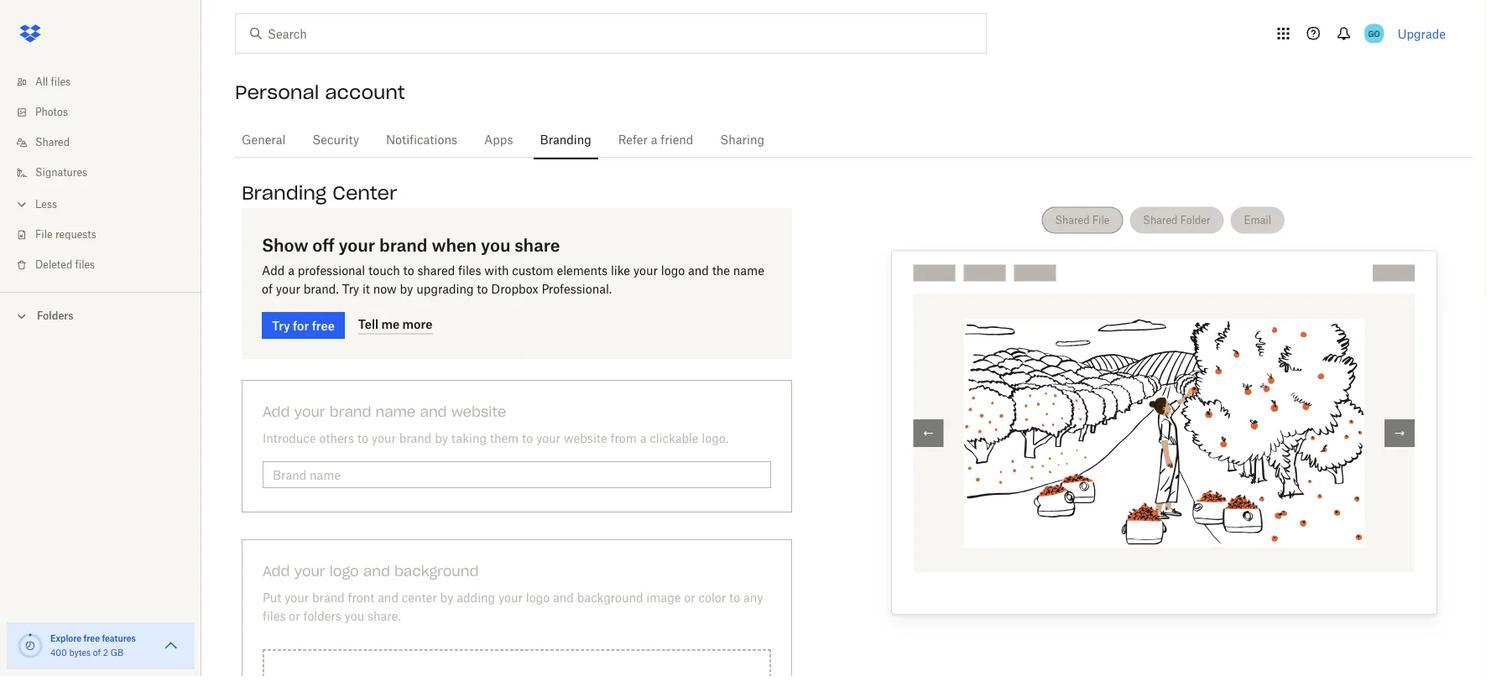 Task type: locate. For each thing, give the bounding box(es) containing it.
free
[[312, 318, 335, 333], [84, 633, 100, 644]]

0 horizontal spatial name
[[376, 403, 416, 420]]

1 horizontal spatial or
[[684, 592, 695, 604]]

email button
[[1231, 207, 1285, 234]]

branding inside tab
[[540, 134, 591, 146]]

a right from
[[640, 433, 647, 445]]

1 horizontal spatial a
[[640, 433, 647, 445]]

add a professional touch to shared files with custom elements like your logo and the name of your brand. try it now by upgrading to dropbox professional.
[[262, 265, 764, 295]]

friend
[[661, 134, 693, 146]]

2 horizontal spatial shared
[[1143, 214, 1178, 227]]

0 vertical spatial you
[[481, 235, 511, 255]]

of left 2
[[93, 650, 101, 658]]

files left with
[[458, 265, 481, 277]]

photos link
[[13, 97, 201, 128]]

a
[[651, 134, 658, 146], [288, 265, 294, 277], [640, 433, 647, 445]]

website up taking
[[451, 403, 506, 420]]

you up with
[[481, 235, 511, 255]]

file inside list
[[35, 230, 53, 240]]

by right center
[[440, 592, 454, 604]]

0 horizontal spatial you
[[345, 611, 364, 623]]

or left color
[[684, 592, 695, 604]]

0 horizontal spatial or
[[289, 611, 300, 623]]

shared inside 'button'
[[1143, 214, 1178, 227]]

shared folder
[[1143, 214, 1211, 227]]

shared for shared folder
[[1143, 214, 1178, 227]]

1 vertical spatial or
[[289, 611, 300, 623]]

requests
[[55, 230, 96, 240]]

0 horizontal spatial branding
[[242, 181, 327, 205]]

to left any in the right of the page
[[729, 592, 740, 604]]

clickable
[[650, 433, 699, 445]]

show
[[262, 235, 308, 255]]

explore
[[50, 633, 82, 644]]

tab list
[[235, 117, 1473, 160]]

1 horizontal spatial of
[[262, 284, 273, 295]]

your right off
[[339, 235, 375, 255]]

1 vertical spatial branding
[[242, 181, 327, 205]]

0 horizontal spatial file
[[35, 230, 53, 240]]

a for professional
[[288, 265, 294, 277]]

logo up front
[[330, 563, 359, 580]]

add up put
[[263, 563, 290, 580]]

branding up the show at the top left of page
[[242, 181, 327, 205]]

0 vertical spatial by
[[400, 284, 413, 295]]

1 vertical spatial a
[[288, 265, 294, 277]]

2
[[103, 650, 108, 658]]

400
[[50, 650, 67, 658]]

1 vertical spatial background
[[577, 592, 643, 604]]

try inside add a professional touch to shared files with custom elements like your logo and the name of your brand. try it now by upgrading to dropbox professional.
[[342, 284, 359, 295]]

them
[[490, 433, 519, 445]]

0 horizontal spatial try
[[272, 318, 290, 333]]

add down the show at the top left of page
[[262, 265, 285, 277]]

introduce others to your brand by taking them to your website from a clickable logo.
[[263, 433, 728, 445]]

0 vertical spatial website
[[451, 403, 506, 420]]

your up folders
[[294, 563, 325, 580]]

0 horizontal spatial free
[[84, 633, 100, 644]]

website left from
[[564, 433, 607, 445]]

or left folders
[[289, 611, 300, 623]]

notifications
[[386, 134, 457, 146]]

folders button
[[0, 303, 201, 328]]

0 vertical spatial name
[[733, 265, 764, 277]]

by right now
[[400, 284, 413, 295]]

1 vertical spatial file
[[35, 230, 53, 240]]

1 vertical spatial try
[[272, 318, 290, 333]]

0 horizontal spatial website
[[451, 403, 506, 420]]

signatures link
[[13, 158, 201, 188]]

1 horizontal spatial name
[[733, 265, 764, 277]]

0 vertical spatial or
[[684, 592, 695, 604]]

your right them
[[536, 433, 561, 445]]

background
[[394, 563, 479, 580], [577, 592, 643, 604]]

1 vertical spatial logo
[[330, 563, 359, 580]]

gb
[[110, 650, 123, 658]]

me
[[381, 317, 400, 331]]

you down front
[[345, 611, 364, 623]]

background inside put your brand front and center by adding your logo and background image or color to any files or folders you share.
[[577, 592, 643, 604]]

file
[[1092, 214, 1110, 227], [35, 230, 53, 240]]

1 horizontal spatial file
[[1092, 214, 1110, 227]]

2 vertical spatial logo
[[526, 592, 550, 604]]

center
[[333, 181, 397, 205]]

introduce
[[263, 433, 316, 445]]

name
[[733, 265, 764, 277], [376, 403, 416, 420]]

try for free
[[272, 318, 335, 333]]

1 vertical spatial website
[[564, 433, 607, 445]]

refer a friend tab
[[612, 120, 700, 160]]

shared inside button
[[1055, 214, 1090, 227]]

1 vertical spatial you
[[345, 611, 364, 623]]

shared
[[35, 138, 70, 148], [1055, 214, 1090, 227], [1143, 214, 1178, 227]]

try left it
[[342, 284, 359, 295]]

0 horizontal spatial a
[[288, 265, 294, 277]]

account
[[325, 81, 405, 104]]

0 vertical spatial branding
[[540, 134, 591, 146]]

of down the show at the top left of page
[[262, 284, 273, 295]]

and
[[688, 265, 709, 277], [420, 403, 447, 420], [363, 563, 390, 580], [378, 592, 399, 604], [553, 592, 574, 604]]

background left image
[[577, 592, 643, 604]]

add
[[262, 265, 285, 277], [263, 403, 290, 420], [263, 563, 290, 580]]

name inside add a professional touch to shared files with custom elements like your logo and the name of your brand. try it now by upgrading to dropbox professional.
[[733, 265, 764, 277]]

1 horizontal spatial shared
[[1055, 214, 1090, 227]]

your right like
[[633, 265, 658, 277]]

0 vertical spatial a
[[651, 134, 658, 146]]

files down put
[[263, 611, 286, 623]]

branding right apps tab at the left top
[[540, 134, 591, 146]]

logo inside add a professional touch to shared files with custom elements like your logo and the name of your brand. try it now by upgrading to dropbox professional.
[[661, 265, 685, 277]]

features
[[102, 633, 136, 644]]

you
[[481, 235, 511, 255], [345, 611, 364, 623]]

0 vertical spatial logo
[[661, 265, 685, 277]]

your right put
[[285, 592, 309, 604]]

0 vertical spatial add
[[262, 265, 285, 277]]

1 horizontal spatial free
[[312, 318, 335, 333]]

explore free features 400 bytes of 2 gb
[[50, 633, 136, 658]]

free inside button
[[312, 318, 335, 333]]

2 vertical spatial by
[[440, 592, 454, 604]]

logo left the
[[661, 265, 685, 277]]

2 vertical spatial add
[[263, 563, 290, 580]]

your right adding
[[498, 592, 523, 604]]

brand
[[379, 235, 428, 255], [330, 403, 371, 420], [399, 433, 432, 445], [312, 592, 345, 604]]

a inside refer a friend tab
[[651, 134, 658, 146]]

1 vertical spatial by
[[435, 433, 448, 445]]

2 horizontal spatial logo
[[661, 265, 685, 277]]

1 vertical spatial add
[[263, 403, 290, 420]]

shared inside list
[[35, 138, 70, 148]]

1 horizontal spatial try
[[342, 284, 359, 295]]

or
[[684, 592, 695, 604], [289, 611, 300, 623]]

a down the show at the top left of page
[[288, 265, 294, 277]]

files inside put your brand front and center by adding your logo and background image or color to any files or folders you share.
[[263, 611, 286, 623]]

apps
[[484, 134, 513, 146]]

add your logo and background
[[263, 563, 479, 580]]

bytes
[[69, 650, 91, 658]]

tell
[[358, 317, 379, 331]]

go
[[1368, 28, 1380, 39]]

0 horizontal spatial logo
[[330, 563, 359, 580]]

elements
[[557, 265, 608, 277]]

2 vertical spatial a
[[640, 433, 647, 445]]

free up bytes
[[84, 633, 100, 644]]

a right refer on the top left of page
[[651, 134, 658, 146]]

of inside add a professional touch to shared files with custom elements like your logo and the name of your brand. try it now by upgrading to dropbox professional.
[[262, 284, 273, 295]]

folders
[[37, 310, 73, 322]]

image
[[646, 592, 681, 604]]

shared file button
[[1042, 207, 1123, 234]]

2 horizontal spatial a
[[651, 134, 658, 146]]

website
[[451, 403, 506, 420], [564, 433, 607, 445]]

to right others
[[357, 433, 368, 445]]

all
[[35, 77, 48, 87]]

background up center
[[394, 563, 479, 580]]

logo inside put your brand front and center by adding your logo and background image or color to any files or folders you share.
[[526, 592, 550, 604]]

1 horizontal spatial logo
[[526, 592, 550, 604]]

dropbox image
[[13, 17, 47, 50]]

try left for on the top left of the page
[[272, 318, 290, 333]]

1 vertical spatial of
[[93, 650, 101, 658]]

1 horizontal spatial branding
[[540, 134, 591, 146]]

0 vertical spatial free
[[312, 318, 335, 333]]

0 horizontal spatial shared
[[35, 138, 70, 148]]

logo right adding
[[526, 592, 550, 604]]

list containing all files
[[0, 57, 201, 292]]

files right all
[[51, 77, 71, 87]]

brand up folders
[[312, 592, 345, 604]]

put your brand front and center by adding your logo and background image or color to any files or folders you share.
[[263, 592, 763, 623]]

by inside add a professional touch to shared files with custom elements like your logo and the name of your brand. try it now by upgrading to dropbox professional.
[[400, 284, 413, 295]]

the
[[712, 265, 730, 277]]

of
[[262, 284, 273, 295], [93, 650, 101, 658]]

1 horizontal spatial background
[[577, 592, 643, 604]]

of inside explore free features 400 bytes of 2 gb
[[93, 650, 101, 658]]

list
[[0, 57, 201, 292]]

0 vertical spatial of
[[262, 284, 273, 295]]

1 vertical spatial free
[[84, 633, 100, 644]]

←
[[923, 426, 935, 440]]

0 horizontal spatial of
[[93, 650, 101, 658]]

less
[[35, 200, 57, 210]]

file down less
[[35, 230, 53, 240]]

shared folder button
[[1130, 207, 1224, 234]]

0 vertical spatial try
[[342, 284, 359, 295]]

deleted
[[35, 260, 72, 270]]

1 horizontal spatial website
[[564, 433, 607, 445]]

more
[[402, 317, 432, 331]]

your up introduce
[[294, 403, 325, 420]]

share.
[[368, 611, 401, 623]]

brand up touch
[[379, 235, 428, 255]]

0 vertical spatial background
[[394, 563, 479, 580]]

free right for on the top left of the page
[[312, 318, 335, 333]]

by
[[400, 284, 413, 295], [435, 433, 448, 445], [440, 592, 454, 604]]

branding
[[540, 134, 591, 146], [242, 181, 327, 205]]

add up introduce
[[263, 403, 290, 420]]

color
[[699, 592, 726, 604]]

1 vertical spatial name
[[376, 403, 416, 420]]

by left taking
[[435, 433, 448, 445]]

a inside add a professional touch to shared files with custom elements like your logo and the name of your brand. try it now by upgrading to dropbox professional.
[[288, 265, 294, 277]]

branding center
[[242, 181, 397, 205]]

0 vertical spatial file
[[1092, 214, 1110, 227]]

add inside add a professional touch to shared files with custom elements like your logo and the name of your brand. try it now by upgrading to dropbox professional.
[[262, 265, 285, 277]]

file left shared folder
[[1092, 214, 1110, 227]]

to down with
[[477, 284, 488, 295]]

file inside button
[[1092, 214, 1110, 227]]

Brand name input text field
[[273, 466, 761, 484]]



Task type: describe. For each thing, give the bounding box(es) containing it.
file requests
[[35, 230, 96, 240]]

upgrading
[[416, 284, 474, 295]]

when
[[432, 235, 477, 255]]

deleted files link
[[13, 250, 201, 280]]

sharing tab
[[714, 120, 771, 160]]

security
[[312, 134, 359, 146]]

shared file
[[1055, 214, 1110, 227]]

upgrade
[[1398, 26, 1446, 41]]

add for add your logo and background
[[263, 563, 290, 580]]

deleted files
[[35, 260, 95, 270]]

for
[[293, 318, 309, 333]]

taking
[[451, 433, 487, 445]]

tell me more
[[358, 317, 432, 331]]

brand up others
[[330, 403, 371, 420]]

branding for branding center
[[242, 181, 327, 205]]

0 horizontal spatial background
[[394, 563, 479, 580]]

like
[[611, 265, 630, 277]]

1 horizontal spatial you
[[481, 235, 511, 255]]

and inside add a professional touch to shared files with custom elements like your logo and the name of your brand. try it now by upgrading to dropbox professional.
[[688, 265, 709, 277]]

shared for shared file
[[1055, 214, 1090, 227]]

front
[[348, 592, 375, 604]]

try inside button
[[272, 318, 290, 333]]

all files link
[[13, 67, 201, 97]]

try for free button
[[262, 312, 345, 339]]

upgrade link
[[1398, 26, 1446, 41]]

shared for shared
[[35, 138, 70, 148]]

any
[[744, 592, 763, 604]]

tell me more button
[[358, 314, 432, 335]]

by inside put your brand front and center by adding your logo and background image or color to any files or folders you share.
[[440, 592, 454, 604]]

now
[[373, 284, 397, 295]]

touch
[[368, 265, 400, 277]]

Search text field
[[268, 24, 952, 43]]

you inside put your brand front and center by adding your logo and background image or color to any files or folders you share.
[[345, 611, 364, 623]]

security tab
[[306, 120, 366, 160]]

→
[[1394, 426, 1406, 440]]

off
[[312, 235, 334, 255]]

your left brand.
[[276, 284, 300, 295]]

personal account
[[235, 81, 405, 104]]

dropbox
[[491, 284, 538, 295]]

professional
[[298, 265, 365, 277]]

share
[[515, 235, 560, 255]]

add for add your brand name and website
[[263, 403, 290, 420]]

quota usage element
[[17, 633, 44, 660]]

general tab
[[235, 120, 292, 160]]

others
[[319, 433, 354, 445]]

go button
[[1361, 20, 1388, 47]]

files right 'deleted'
[[75, 260, 95, 270]]

files inside add a professional touch to shared files with custom elements like your logo and the name of your brand. try it now by upgrading to dropbox professional.
[[458, 265, 481, 277]]

personal
[[235, 81, 319, 104]]

shared link
[[13, 128, 201, 158]]

to right them
[[522, 433, 533, 445]]

your down add your brand name and website
[[372, 433, 396, 445]]

adding
[[457, 592, 495, 604]]

refer
[[618, 134, 648, 146]]

file requests link
[[13, 220, 201, 250]]

show off your brand when you share
[[262, 235, 560, 255]]

apps tab
[[477, 120, 520, 160]]

photos
[[35, 107, 68, 117]]

general
[[242, 134, 286, 146]]

center
[[402, 592, 437, 604]]

custom
[[512, 265, 554, 277]]

brand.
[[304, 284, 339, 295]]

brand down add your brand name and website
[[399, 433, 432, 445]]

with
[[484, 265, 509, 277]]

free inside explore free features 400 bytes of 2 gb
[[84, 633, 100, 644]]

professional.
[[542, 284, 612, 295]]

put
[[263, 592, 281, 604]]

refer a friend
[[618, 134, 693, 146]]

add for add a professional touch to shared files with custom elements like your logo and the name of your brand. try it now by upgrading to dropbox professional.
[[262, 265, 285, 277]]

it
[[362, 284, 370, 295]]

signatures
[[35, 168, 87, 178]]

branding tab
[[533, 120, 598, 160]]

logo.
[[702, 433, 728, 445]]

a for friend
[[651, 134, 658, 146]]

folder
[[1180, 214, 1211, 227]]

to right touch
[[403, 265, 414, 277]]

notifications tab
[[379, 120, 464, 160]]

email
[[1244, 214, 1271, 227]]

brand inside put your brand front and center by adding your logo and background image or color to any files or folders you share.
[[312, 592, 345, 604]]

from
[[611, 433, 637, 445]]

shared
[[417, 265, 455, 277]]

less image
[[13, 196, 30, 213]]

folders
[[303, 611, 341, 623]]

branding for branding
[[540, 134, 591, 146]]

add your brand name and website
[[263, 403, 506, 420]]

to inside put your brand front and center by adding your logo and background image or color to any files or folders you share.
[[729, 592, 740, 604]]

all files
[[35, 77, 71, 87]]

sharing
[[720, 134, 764, 146]]

tab list containing general
[[235, 117, 1473, 160]]



Task type: vqa. For each thing, say whether or not it's contained in the screenshot.
SHARED FOLDER button
yes



